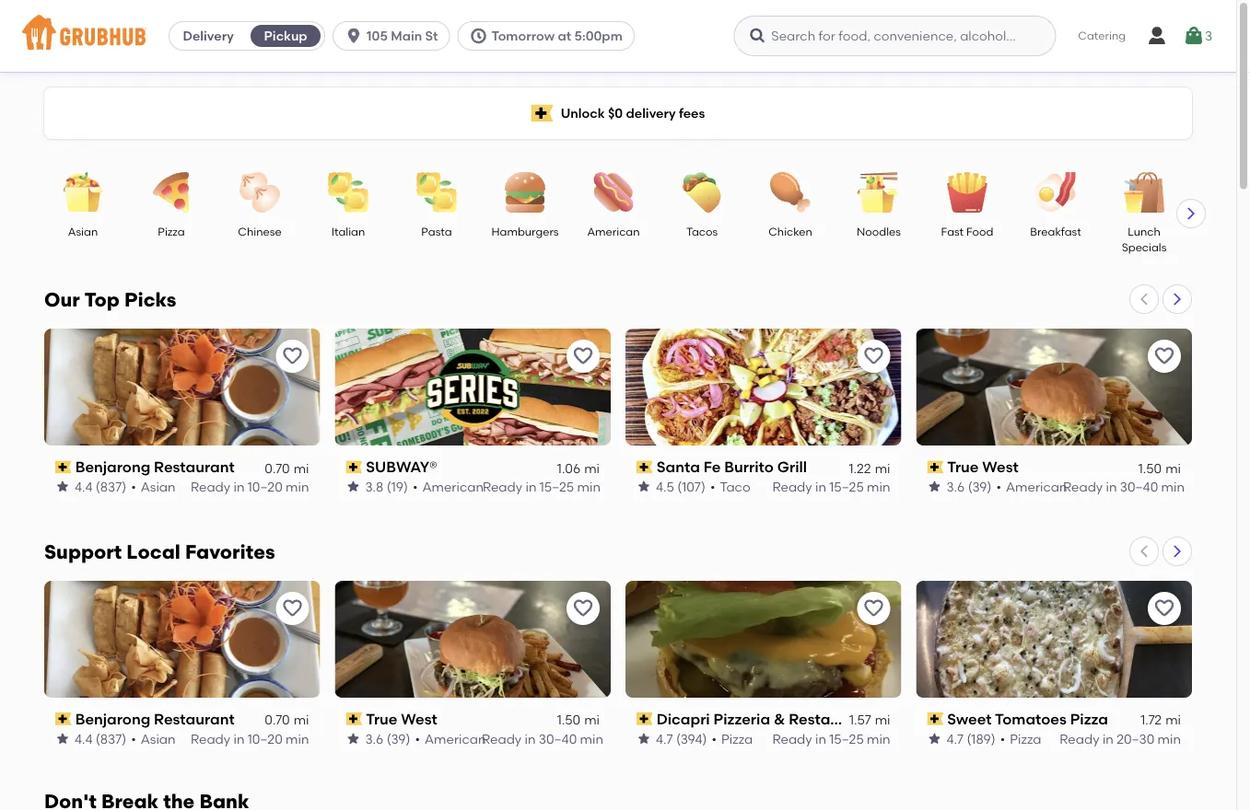 Task type: locate. For each thing, give the bounding box(es) containing it.
1.72 mi
[[1141, 713, 1181, 729]]

2 • pizza from the left
[[1000, 732, 1042, 747]]

fast food
[[941, 225, 994, 238]]

0 horizontal spatial 4.7
[[656, 732, 673, 747]]

1 horizontal spatial 3.6 (39)
[[947, 479, 992, 495]]

benjarong restaurant logo image
[[44, 329, 320, 446], [44, 581, 320, 698]]

ready in 15–25 min down 1.22
[[773, 479, 891, 495]]

1 vertical spatial 4.4 (837)
[[75, 732, 126, 747]]

subscription pass image for santa fe burrito grill
[[637, 461, 653, 474]]

ready in 30–40 min for right the "true west logo"
[[1063, 479, 1185, 495]]

1 vertical spatial (837)
[[96, 732, 126, 747]]

4.4 (837) for support
[[75, 732, 126, 747]]

0 vertical spatial 0.70
[[265, 461, 290, 476]]

american for right the "true west logo"
[[1006, 479, 1068, 495]]

•
[[131, 479, 136, 495], [413, 479, 418, 495], [710, 479, 715, 495], [996, 479, 1002, 495], [131, 732, 136, 747], [415, 732, 420, 747], [712, 732, 717, 747], [1000, 732, 1005, 747]]

1.22
[[849, 461, 871, 476]]

1 benjarong restaurant logo image from the top
[[44, 329, 320, 446]]

1 vertical spatial asian
[[141, 479, 176, 495]]

save this restaurant image for support local favorites
[[572, 598, 594, 620]]

1 benjarong restaurant from the top
[[75, 458, 235, 476]]

0 vertical spatial • asian
[[131, 479, 176, 495]]

1.50 for bottom the "true west logo"
[[557, 713, 581, 729]]

1 vertical spatial caret right icon image
[[1170, 292, 1185, 307]]

save this restaurant image for santa fe burrito grill
[[863, 346, 885, 368]]

1 horizontal spatial 1.50
[[1139, 461, 1162, 476]]

mi for sweet tomatoes pizza logo
[[1166, 713, 1181, 729]]

noodles
[[857, 225, 901, 238]]

• american
[[413, 479, 484, 495], [996, 479, 1068, 495], [415, 732, 486, 747]]

main
[[391, 28, 422, 44]]

true
[[947, 458, 979, 476], [366, 711, 398, 729]]

svg image inside tomorrow at 5:00pm button
[[470, 27, 488, 45]]

(189)
[[967, 732, 996, 747]]

star icon image for subway® logo
[[346, 480, 361, 495]]

svg image inside 3 button
[[1183, 25, 1205, 47]]

0 vertical spatial ready in 10–20 min
[[191, 479, 309, 495]]

30–40
[[1120, 479, 1158, 495], [539, 732, 577, 747]]

benjarong
[[75, 458, 150, 476], [75, 711, 150, 729]]

2 (837) from the top
[[96, 732, 126, 747]]

3.6 for star icon corresponding to bottom the "true west logo"
[[365, 732, 384, 747]]

2 0.70 mi from the top
[[265, 713, 309, 729]]

0 horizontal spatial 1.50
[[557, 713, 581, 729]]

3 button
[[1183, 19, 1213, 53]]

0 vertical spatial benjarong
[[75, 458, 150, 476]]

1 10–20 from the top
[[248, 479, 283, 495]]

pizzeria
[[714, 711, 770, 729]]

1 vertical spatial true west
[[366, 711, 437, 729]]

min for sweet tomatoes pizza logo
[[1158, 732, 1181, 747]]

0 vertical spatial (39)
[[968, 479, 992, 495]]

4.4 (837)
[[75, 479, 126, 495], [75, 732, 126, 747]]

4.7 (394)
[[656, 732, 707, 747]]

1 vertical spatial 30–40
[[539, 732, 577, 747]]

• asian
[[131, 479, 176, 495], [131, 732, 176, 747]]

1 horizontal spatial 3.6
[[947, 479, 965, 495]]

star icon image for sweet tomatoes pizza logo
[[927, 732, 942, 747]]

1 horizontal spatial (39)
[[968, 479, 992, 495]]

0 horizontal spatial (39)
[[387, 732, 410, 747]]

1 vertical spatial 3.6 (39)
[[365, 732, 410, 747]]

santa fe burrito grill
[[657, 458, 807, 476]]

1.50 mi for right the "true west logo"
[[1139, 461, 1181, 476]]

fast food image
[[935, 172, 1000, 213]]

4.4 (837) for our
[[75, 479, 126, 495]]

2 0.70 from the top
[[265, 713, 290, 729]]

save this restaurant image for sweet tomatoes pizza
[[1154, 598, 1176, 620]]

pizza down the sweet tomatoes pizza
[[1010, 732, 1042, 747]]

0 vertical spatial 3.6 (39)
[[947, 479, 992, 495]]

2 ready in 10–20 min from the top
[[191, 732, 309, 747]]

0 horizontal spatial 3.6 (39)
[[365, 732, 410, 747]]

105 main st
[[367, 28, 438, 44]]

star icon image for right the "true west logo"
[[927, 480, 942, 495]]

ready in 15–25 min down the 1.57
[[773, 732, 891, 747]]

top
[[84, 288, 120, 312]]

subscription pass image
[[55, 461, 72, 474], [346, 461, 362, 474], [927, 461, 944, 474], [55, 713, 72, 726]]

2 benjarong from the top
[[75, 711, 150, 729]]

$0
[[608, 105, 623, 121]]

pickup
[[264, 28, 307, 44]]

(837)
[[96, 479, 126, 495], [96, 732, 126, 747]]

true west
[[947, 458, 1019, 476], [366, 711, 437, 729]]

1.50 for right the "true west logo"
[[1139, 461, 1162, 476]]

1.50
[[1139, 461, 1162, 476], [557, 713, 581, 729]]

star icon image
[[55, 480, 70, 495], [346, 480, 361, 495], [637, 480, 651, 495], [927, 480, 942, 495], [55, 732, 70, 747], [346, 732, 361, 747], [637, 732, 651, 747], [927, 732, 942, 747]]

0 vertical spatial west
[[983, 458, 1019, 476]]

svg image
[[1146, 25, 1168, 47], [1183, 25, 1205, 47], [345, 27, 363, 45], [470, 27, 488, 45]]

asian
[[68, 225, 98, 238], [141, 479, 176, 495], [141, 732, 176, 747]]

benjarong restaurant
[[75, 458, 235, 476], [75, 711, 235, 729]]

true west logo image
[[916, 329, 1192, 446], [335, 581, 611, 698]]

save this restaurant image for true west
[[1154, 346, 1176, 368]]

ready
[[191, 479, 230, 495], [483, 479, 523, 495], [773, 479, 812, 495], [1063, 479, 1103, 495], [191, 732, 230, 747], [482, 732, 522, 747], [773, 732, 812, 747], [1060, 732, 1100, 747]]

min for right the "true west logo"
[[1162, 479, 1185, 495]]

• taco
[[710, 479, 751, 495]]

4.7 down "sweet"
[[947, 732, 964, 747]]

2 4.7 from the left
[[947, 732, 964, 747]]

svg image left 3 button
[[1146, 25, 1168, 47]]

grubhub plus flag logo image
[[531, 105, 553, 122]]

3.6
[[947, 479, 965, 495], [365, 732, 384, 747]]

1 caret left icon image from the top
[[1137, 292, 1152, 307]]

dicapri
[[657, 711, 710, 729]]

dicapri pizzeria & restaurant
[[657, 711, 870, 729]]

15–25
[[540, 479, 574, 495], [830, 479, 864, 495], [830, 732, 864, 747]]

pizza up ready in 20–30 min
[[1070, 711, 1108, 729]]

local
[[127, 541, 180, 564]]

4.7 left (394)
[[656, 732, 673, 747]]

tomorrow at 5:00pm button
[[458, 21, 642, 51]]

italian image
[[316, 172, 381, 213]]

svg image right catering button
[[1183, 25, 1205, 47]]

hamburgers image
[[493, 172, 557, 213]]

picks
[[124, 288, 176, 312]]

true for bottom the "true west logo"
[[366, 711, 398, 729]]

1 horizontal spatial true west
[[947, 458, 1019, 476]]

1 vertical spatial 1.50 mi
[[557, 713, 600, 729]]

ready for bottom the "true west logo"
[[482, 732, 522, 747]]

0.70 mi for our top picks
[[265, 461, 309, 476]]

in for bottom the "true west logo"
[[525, 732, 536, 747]]

ready in 30–40 min
[[1063, 479, 1185, 495], [482, 732, 604, 747]]

0 vertical spatial benjarong restaurant logo image
[[44, 329, 320, 446]]

1 vertical spatial ready in 30–40 min
[[482, 732, 604, 747]]

1 vertical spatial benjarong
[[75, 711, 150, 729]]

1.57 mi
[[849, 713, 891, 729]]

in for subway® logo
[[526, 479, 537, 495]]

1 horizontal spatial 4.7
[[947, 732, 964, 747]]

caret left icon image for support local favorites
[[1137, 544, 1152, 559]]

3
[[1205, 28, 1213, 44]]

2 4.4 from the top
[[75, 732, 93, 747]]

1 horizontal spatial 30–40
[[1120, 479, 1158, 495]]

0 vertical spatial caret left icon image
[[1137, 292, 1152, 307]]

2 vertical spatial caret right icon image
[[1170, 544, 1185, 559]]

benjarong restaurant for favorites
[[75, 711, 235, 729]]

tacos
[[686, 225, 718, 238]]

1 vertical spatial 3.6
[[365, 732, 384, 747]]

0 vertical spatial ready in 30–40 min
[[1063, 479, 1185, 495]]

0 vertical spatial true west logo image
[[916, 329, 1192, 446]]

grill
[[777, 458, 807, 476]]

(837) for local
[[96, 732, 126, 747]]

1 0.70 mi from the top
[[265, 461, 309, 476]]

west
[[983, 458, 1019, 476], [401, 711, 437, 729]]

lunch specials
[[1122, 225, 1167, 254]]

1 • asian from the top
[[131, 479, 176, 495]]

0 vertical spatial (837)
[[96, 479, 126, 495]]

4.5
[[656, 479, 674, 495]]

west for right the "true west logo"
[[983, 458, 1019, 476]]

1 4.4 from the top
[[75, 479, 93, 495]]

save this restaurant button
[[276, 340, 309, 373], [567, 340, 600, 373], [857, 340, 891, 373], [1148, 340, 1181, 373], [276, 592, 309, 626], [567, 592, 600, 626], [857, 592, 891, 626], [1148, 592, 1181, 626]]

mi for right the "true west logo"
[[1166, 461, 1181, 476]]

0 vertical spatial 4.4
[[75, 479, 93, 495]]

ready in 15–25 min
[[483, 479, 601, 495], [773, 479, 891, 495], [773, 732, 891, 747]]

0 horizontal spatial west
[[401, 711, 437, 729]]

support
[[44, 541, 122, 564]]

2 vertical spatial asian
[[141, 732, 176, 747]]

ready in 30–40 min for bottom the "true west logo"
[[482, 732, 604, 747]]

restaurant for favorites
[[154, 711, 235, 729]]

1 vertical spatial caret left icon image
[[1137, 544, 1152, 559]]

save this restaurant button for sweet tomatoes pizza logo
[[1148, 592, 1181, 626]]

1 (837) from the top
[[96, 479, 126, 495]]

2 10–20 from the top
[[248, 732, 283, 747]]

noodles image
[[847, 172, 911, 213]]

ready in 15–25 min down 1.06 at the bottom
[[483, 479, 601, 495]]

asian image
[[51, 172, 115, 213]]

delivery
[[183, 28, 234, 44]]

0 vertical spatial 3.6
[[947, 479, 965, 495]]

true for right the "true west logo"
[[947, 458, 979, 476]]

• pizza down the sweet tomatoes pizza
[[1000, 732, 1042, 747]]

1 vertical spatial true
[[366, 711, 398, 729]]

ready in 15–25 min for favorites
[[773, 732, 891, 747]]

caret left icon image
[[1137, 292, 1152, 307], [1137, 544, 1152, 559]]

0 horizontal spatial ready in 30–40 min
[[482, 732, 604, 747]]

0 vertical spatial asian
[[68, 225, 98, 238]]

in for right the "true west logo"
[[1106, 479, 1117, 495]]

tacos image
[[670, 172, 734, 213]]

0 horizontal spatial true west logo image
[[335, 581, 611, 698]]

subscription pass image
[[637, 461, 653, 474], [346, 713, 362, 726], [637, 713, 653, 726], [927, 713, 944, 726]]

svg image left the tomorrow at the left top of the page
[[470, 27, 488, 45]]

0 horizontal spatial 3.6
[[365, 732, 384, 747]]

1.57
[[849, 713, 871, 729]]

Search for food, convenience, alcohol... search field
[[734, 16, 1056, 56]]

lunch
[[1128, 225, 1161, 238]]

ready in 10–20 min for our top picks
[[191, 479, 309, 495]]

1 vertical spatial west
[[401, 711, 437, 729]]

1 horizontal spatial west
[[983, 458, 1019, 476]]

at
[[558, 28, 571, 44]]

1 horizontal spatial ready in 30–40 min
[[1063, 479, 1185, 495]]

15–25 down 1.22
[[830, 479, 864, 495]]

3.6 (39)
[[947, 479, 992, 495], [365, 732, 410, 747]]

1 vertical spatial • asian
[[131, 732, 176, 747]]

main navigation navigation
[[0, 0, 1237, 72]]

1 horizontal spatial true
[[947, 458, 979, 476]]

105
[[367, 28, 388, 44]]

1 0.70 from the top
[[265, 461, 290, 476]]

0 vertical spatial 0.70 mi
[[265, 461, 309, 476]]

our
[[44, 288, 80, 312]]

0 vertical spatial 4.4 (837)
[[75, 479, 126, 495]]

0 horizontal spatial true
[[366, 711, 398, 729]]

italian
[[331, 225, 365, 238]]

4.4 for support
[[75, 732, 93, 747]]

mi for bottom the "true west logo"
[[584, 713, 600, 729]]

30–40 for right the "true west logo"
[[1120, 479, 1158, 495]]

st
[[425, 28, 438, 44]]

0 vertical spatial 10–20
[[248, 479, 283, 495]]

1.50 mi for bottom the "true west logo"
[[557, 713, 600, 729]]

benjarong for local
[[75, 711, 150, 729]]

0 vertical spatial 1.50
[[1139, 461, 1162, 476]]

4.4 for our
[[75, 479, 93, 495]]

2 benjarong restaurant from the top
[[75, 711, 235, 729]]

svg image left 105
[[345, 27, 363, 45]]

pizza
[[158, 225, 185, 238], [1070, 711, 1108, 729], [721, 732, 753, 747], [1010, 732, 1042, 747]]

0 horizontal spatial true west
[[366, 711, 437, 729]]

mi
[[294, 461, 309, 476], [584, 461, 600, 476], [875, 461, 891, 476], [1166, 461, 1181, 476], [294, 713, 309, 729], [584, 713, 600, 729], [875, 713, 891, 729], [1166, 713, 1181, 729]]

chinese image
[[228, 172, 292, 213]]

• asian for picks
[[131, 479, 176, 495]]

1 vertical spatial (39)
[[387, 732, 410, 747]]

10–20 for support local favorites
[[248, 732, 283, 747]]

star icon image for bottom the "true west logo"
[[346, 732, 361, 747]]

0 horizontal spatial • pizza
[[712, 732, 753, 747]]

1 4.7 from the left
[[656, 732, 673, 747]]

benjarong restaurant logo image for favorites
[[44, 581, 320, 698]]

1 vertical spatial 1.50
[[557, 713, 581, 729]]

3.8 (19)
[[365, 479, 408, 495]]

asian for local
[[141, 732, 176, 747]]

1 horizontal spatial • pizza
[[1000, 732, 1042, 747]]

1 vertical spatial 4.4
[[75, 732, 93, 747]]

2 benjarong restaurant logo image from the top
[[44, 581, 320, 698]]

restaurant
[[154, 458, 235, 476], [154, 711, 235, 729], [789, 711, 870, 729]]

• pizza for tomatoes
[[1000, 732, 1042, 747]]

2 • asian from the top
[[131, 732, 176, 747]]

2 4.4 (837) from the top
[[75, 732, 126, 747]]

1 4.4 (837) from the top
[[75, 479, 126, 495]]

15–25 down the 1.57
[[830, 732, 864, 747]]

save this restaurant image
[[281, 346, 304, 368], [863, 346, 885, 368], [1154, 346, 1176, 368], [863, 598, 885, 620], [1154, 598, 1176, 620]]

1 vertical spatial benjarong restaurant
[[75, 711, 235, 729]]

caret right icon image
[[1184, 206, 1199, 221], [1170, 292, 1185, 307], [1170, 544, 1185, 559]]

1 vertical spatial 0.70
[[265, 713, 290, 729]]

save this restaurant button for bottom the "true west logo"
[[567, 592, 600, 626]]

0 horizontal spatial 30–40
[[539, 732, 577, 747]]

1 vertical spatial 0.70 mi
[[265, 713, 309, 729]]

• for santa fe burrito grill logo
[[710, 479, 715, 495]]

0 horizontal spatial 1.50 mi
[[557, 713, 600, 729]]

ready for dicapri pizzeria & restaurant logo at right
[[773, 732, 812, 747]]

pizza down pizzeria
[[721, 732, 753, 747]]

unlock
[[561, 105, 605, 121]]

subscription pass image for dicapri pizzeria & restaurant
[[637, 713, 653, 726]]

pickup button
[[247, 21, 324, 51]]

0 vertical spatial true
[[947, 458, 979, 476]]

1 vertical spatial ready in 10–20 min
[[191, 732, 309, 747]]

15–25 for favorites
[[830, 732, 864, 747]]

save this restaurant image
[[572, 346, 594, 368], [281, 598, 304, 620], [572, 598, 594, 620]]

4.4
[[75, 479, 93, 495], [75, 732, 93, 747]]

svg image inside 105 main st button
[[345, 27, 363, 45]]

2 caret left icon image from the top
[[1137, 544, 1152, 559]]

• pizza down pizzeria
[[712, 732, 753, 747]]

1 horizontal spatial 1.50 mi
[[1139, 461, 1181, 476]]

santa fe burrito grill logo image
[[626, 329, 902, 446]]

1 vertical spatial 10–20
[[248, 732, 283, 747]]

american
[[587, 225, 640, 238], [422, 479, 484, 495], [1006, 479, 1068, 495], [425, 732, 486, 747]]

food
[[967, 225, 994, 238]]

ready in 10–20 min
[[191, 479, 309, 495], [191, 732, 309, 747]]

0.70
[[265, 461, 290, 476], [265, 713, 290, 729]]

0 vertical spatial true west
[[947, 458, 1019, 476]]

delivery
[[626, 105, 676, 121]]

1 ready in 10–20 min from the top
[[191, 479, 309, 495]]

0 vertical spatial benjarong restaurant
[[75, 458, 235, 476]]

lunch specials image
[[1112, 172, 1177, 213]]

1 benjarong from the top
[[75, 458, 150, 476]]

0 vertical spatial 1.50 mi
[[1139, 461, 1181, 476]]

0 vertical spatial 30–40
[[1120, 479, 1158, 495]]

in for sweet tomatoes pizza logo
[[1103, 732, 1114, 747]]

15–25 down 1.06 at the bottom
[[540, 479, 574, 495]]

min for subway® logo
[[577, 479, 601, 495]]

1 • pizza from the left
[[712, 732, 753, 747]]

min
[[286, 479, 309, 495], [577, 479, 601, 495], [867, 479, 891, 495], [1162, 479, 1185, 495], [286, 732, 309, 747], [580, 732, 604, 747], [867, 732, 891, 747], [1158, 732, 1181, 747]]

save this restaurant image for dicapri pizzeria & restaurant
[[863, 598, 885, 620]]

min for bottom the "true west logo"
[[580, 732, 604, 747]]

0.70 mi
[[265, 461, 309, 476], [265, 713, 309, 729]]

1 vertical spatial benjarong restaurant logo image
[[44, 581, 320, 698]]

save this restaurant image for benjarong restaurant
[[281, 346, 304, 368]]



Task type: vqa. For each thing, say whether or not it's contained in the screenshot.


Task type: describe. For each thing, give the bounding box(es) containing it.
chinese
[[238, 225, 282, 238]]

• for subway® logo
[[413, 479, 418, 495]]

0.70 mi for support local favorites
[[265, 713, 309, 729]]

pizza image
[[139, 172, 204, 213]]

caret right icon image for support local favorites
[[1170, 544, 1185, 559]]

tomatoes
[[995, 711, 1067, 729]]

breakfast
[[1030, 225, 1081, 238]]

&
[[774, 711, 785, 729]]

dicapri pizzeria & restaurant logo image
[[626, 581, 902, 698]]

fees
[[679, 105, 705, 121]]

favorites
[[185, 541, 275, 564]]

10–20 for our top picks
[[248, 479, 283, 495]]

3.6 (39) for star icon corresponding to bottom the "true west logo"
[[365, 732, 410, 747]]

1 horizontal spatial true west logo image
[[916, 329, 1192, 446]]

1.06
[[557, 461, 581, 476]]

taco
[[720, 479, 751, 495]]

ready for right the "true west logo"
[[1063, 479, 1103, 495]]

15–25 for picks
[[830, 479, 864, 495]]

(107)
[[677, 479, 706, 495]]

our top picks
[[44, 288, 176, 312]]

(19)
[[387, 479, 408, 495]]

true west for right the "true west logo"
[[947, 458, 1019, 476]]

breakfast image
[[1024, 172, 1088, 213]]

0.70 for favorites
[[265, 713, 290, 729]]

4.7 for sweet tomatoes pizza
[[947, 732, 964, 747]]

save this restaurant image for our top picks
[[572, 346, 594, 368]]

3.6 (39) for right the "true west logo" star icon
[[947, 479, 992, 495]]

0 vertical spatial caret right icon image
[[1184, 206, 1199, 221]]

svg image for tomorrow at 5:00pm
[[470, 27, 488, 45]]

subway®
[[366, 458, 437, 476]]

fast
[[941, 225, 964, 238]]

1.06 mi
[[557, 461, 600, 476]]

4.7 (189)
[[947, 732, 996, 747]]

0.70 for picks
[[265, 461, 290, 476]]

4.5 (107)
[[656, 479, 706, 495]]

mi for dicapri pizzeria & restaurant logo at right
[[875, 713, 891, 729]]

• for right the "true west logo"
[[996, 479, 1002, 495]]

svg image
[[748, 27, 767, 45]]

30–40 for bottom the "true west logo"
[[539, 732, 577, 747]]

hamburgers
[[492, 225, 559, 238]]

benjarong for top
[[75, 458, 150, 476]]

105 main st button
[[333, 21, 458, 51]]

save this restaurant button for subway® logo
[[567, 340, 600, 373]]

sweet tomatoes pizza logo image
[[916, 581, 1192, 698]]

benjarong restaurant logo image for picks
[[44, 329, 320, 446]]

burrito
[[725, 458, 774, 476]]

west for bottom the "true west logo"
[[401, 711, 437, 729]]

in for dicapri pizzeria & restaurant logo at right
[[815, 732, 826, 747]]

ready in 10–20 min for support local favorites
[[191, 732, 309, 747]]

(39) for right the "true west logo" star icon
[[968, 479, 992, 495]]

catering
[[1078, 29, 1126, 42]]

asian for top
[[141, 479, 176, 495]]

american image
[[581, 172, 646, 213]]

chicken
[[769, 225, 813, 238]]

american for bottom the "true west logo"
[[425, 732, 486, 747]]

tomorrow at 5:00pm
[[492, 28, 623, 44]]

pasta image
[[405, 172, 469, 213]]

sweet tomatoes pizza
[[947, 711, 1108, 729]]

subway® logo image
[[335, 329, 611, 446]]

subscription pass image for sweet tomatoes pizza
[[927, 713, 944, 726]]

• for bottom the "true west logo"
[[415, 732, 420, 747]]

true west for bottom the "true west logo"
[[366, 711, 437, 729]]

(837) for top
[[96, 479, 126, 495]]

specials
[[1122, 241, 1167, 254]]

pizza down "pizza" image at the top of the page
[[158, 225, 185, 238]]

chicken image
[[758, 172, 823, 213]]

• american for support local favorites
[[415, 732, 486, 747]]

benjarong restaurant for picks
[[75, 458, 235, 476]]

ready for santa fe burrito grill logo
[[773, 479, 812, 495]]

3.8
[[365, 479, 384, 495]]

1 vertical spatial true west logo image
[[335, 581, 611, 698]]

ready for sweet tomatoes pizza logo
[[1060, 732, 1100, 747]]

4.7 for dicapri pizzeria & restaurant
[[656, 732, 673, 747]]

star icon image for dicapri pizzeria & restaurant logo at right
[[637, 732, 651, 747]]

mi for subway® logo
[[584, 461, 600, 476]]

• american for our top picks
[[413, 479, 484, 495]]

20–30
[[1117, 732, 1155, 747]]

svg image for 105 main st
[[345, 27, 363, 45]]

delivery button
[[170, 21, 247, 51]]

• for dicapri pizzeria & restaurant logo at right
[[712, 732, 717, 747]]

star icon image for santa fe burrito grill logo
[[637, 480, 651, 495]]

in for santa fe burrito grill logo
[[815, 479, 826, 495]]

pasta
[[421, 225, 452, 238]]

santa
[[657, 458, 700, 476]]

support local favorites
[[44, 541, 275, 564]]

• pizza for pizzeria
[[712, 732, 753, 747]]

unlock $0 delivery fees
[[561, 105, 705, 121]]

1.22 mi
[[849, 461, 891, 476]]

tomorrow
[[492, 28, 555, 44]]

mi for santa fe burrito grill logo
[[875, 461, 891, 476]]

(39) for star icon corresponding to bottom the "true west logo"
[[387, 732, 410, 747]]

5:00pm
[[575, 28, 623, 44]]

save this restaurant button for santa fe burrito grill logo
[[857, 340, 891, 373]]

ready in 15–25 min for picks
[[773, 479, 891, 495]]

1.72
[[1141, 713, 1162, 729]]

restaurant for picks
[[154, 458, 235, 476]]

min for dicapri pizzeria & restaurant logo at right
[[867, 732, 891, 747]]

caret right icon image for our top picks
[[1170, 292, 1185, 307]]

svg image for 3
[[1183, 25, 1205, 47]]

sweet
[[947, 711, 992, 729]]

catering button
[[1065, 15, 1139, 57]]

3.6 for right the "true west logo" star icon
[[947, 479, 965, 495]]

ready in 20–30 min
[[1060, 732, 1181, 747]]

(394)
[[676, 732, 707, 747]]

save this restaurant button for dicapri pizzeria & restaurant logo at right
[[857, 592, 891, 626]]

fe
[[704, 458, 721, 476]]

save this restaurant button for right the "true west logo"
[[1148, 340, 1181, 373]]

• for sweet tomatoes pizza logo
[[1000, 732, 1005, 747]]

american for subway® logo
[[422, 479, 484, 495]]

ready for subway® logo
[[483, 479, 523, 495]]

caret left icon image for our top picks
[[1137, 292, 1152, 307]]

subscription pass image for true west
[[346, 713, 362, 726]]



